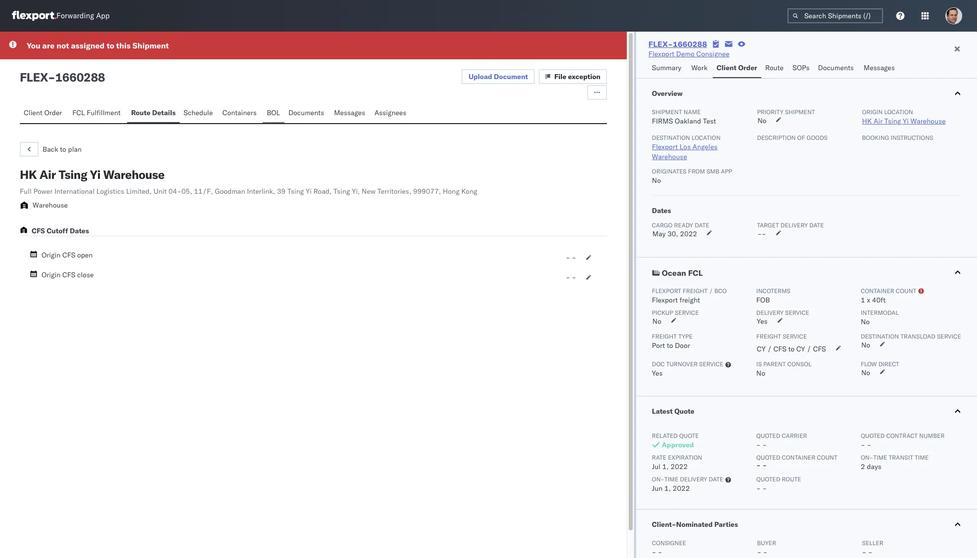 Task type: describe. For each thing, give the bounding box(es) containing it.
quoted for quoted carrier - -
[[757, 432, 780, 440]]

1 horizontal spatial /
[[768, 345, 772, 354]]

yi inside the origin location hk air tsing yi warehouse
[[903, 117, 909, 126]]

sops button
[[789, 59, 814, 78]]

new
[[362, 187, 376, 196]]

999077,
[[413, 187, 441, 196]]

flexport up pickup
[[652, 296, 678, 305]]

quoted carrier - -
[[757, 432, 807, 450]]

route for route
[[765, 63, 784, 72]]

client-
[[652, 521, 676, 529]]

test
[[703, 117, 716, 126]]

11/f,
[[194, 187, 213, 196]]

destination transload service
[[861, 333, 961, 340]]

overview
[[652, 89, 683, 98]]

route details button
[[127, 104, 180, 123]]

quote
[[679, 432, 699, 440]]

cy / cfs to cy / cfs
[[757, 345, 826, 354]]

delivery service
[[757, 309, 809, 317]]

expiration
[[668, 454, 702, 462]]

1 vertical spatial consignee
[[652, 540, 686, 547]]

not
[[57, 41, 69, 50]]

file
[[554, 72, 567, 81]]

limited,
[[126, 187, 152, 196]]

plan
[[68, 145, 82, 154]]

file exception
[[554, 72, 601, 81]]

route
[[782, 476, 801, 483]]

no up flow at bottom right
[[861, 341, 870, 350]]

date up parties
[[709, 476, 724, 483]]

upload
[[469, 72, 492, 81]]

client for the topmost client order button
[[717, 63, 737, 72]]

0 horizontal spatial dates
[[70, 227, 89, 236]]

may 30, 2022
[[653, 230, 697, 239]]

latest
[[652, 407, 673, 416]]

no down flow at bottom right
[[861, 369, 870, 378]]

container
[[782, 454, 816, 462]]

freight type port to door
[[652, 333, 693, 350]]

quoted container count - -
[[757, 454, 838, 470]]

exception
[[568, 72, 601, 81]]

days
[[867, 463, 882, 472]]

service right the transload
[[937, 333, 961, 340]]

0 vertical spatial dates
[[652, 206, 671, 215]]

transload
[[901, 333, 936, 340]]

0 vertical spatial consignee
[[696, 49, 730, 58]]

no inside originates from smb app no
[[652, 176, 661, 185]]

document
[[494, 72, 528, 81]]

oakland
[[675, 117, 701, 126]]

origin location hk air tsing yi warehouse
[[862, 108, 946, 126]]

39
[[277, 187, 286, 196]]

target
[[757, 222, 779, 229]]

1 vertical spatial yes
[[652, 369, 663, 378]]

los
[[680, 143, 691, 151]]

interlink,
[[247, 187, 275, 196]]

power
[[33, 187, 53, 196]]

0 vertical spatial messages
[[864, 63, 895, 72]]

upload document button
[[462, 69, 535, 84]]

count inside quoted container count - -
[[817, 454, 838, 462]]

1 cy from the left
[[757, 345, 766, 354]]

0 horizontal spatial client order button
[[20, 104, 68, 123]]

air inside the origin location hk air tsing yi warehouse
[[874, 117, 883, 126]]

flex-1660288
[[649, 39, 707, 49]]

origin cfs close
[[42, 271, 94, 280]]

type
[[678, 333, 693, 340]]

flexport down ocean
[[652, 287, 681, 295]]

destination for flexport
[[652, 134, 690, 142]]

this
[[116, 41, 131, 50]]

hk inside the origin location hk air tsing yi warehouse
[[862, 117, 872, 126]]

close
[[77, 271, 94, 280]]

flow
[[861, 361, 877, 368]]

yi,
[[352, 187, 360, 196]]

service
[[783, 333, 807, 340]]

service up service
[[785, 309, 809, 317]]

1 vertical spatial yi
[[90, 167, 101, 182]]

shipment inside shipment name firms oakland test
[[652, 108, 682, 116]]

warehouse inside destination location flexport los angeles warehouse
[[652, 152, 687, 161]]

flexport inside destination location flexport los angeles warehouse
[[652, 143, 678, 151]]

back
[[43, 145, 58, 154]]

turnover
[[666, 361, 698, 368]]

flexport down flex-
[[649, 49, 675, 58]]

1 horizontal spatial documents
[[818, 63, 854, 72]]

related
[[652, 432, 678, 440]]

- - for origin cfs close
[[566, 273, 576, 282]]

- - for origin cfs open
[[566, 253, 576, 262]]

0 horizontal spatial 1660288
[[55, 70, 105, 85]]

direct
[[879, 361, 899, 368]]

0 vertical spatial fcl
[[72, 108, 85, 117]]

jun
[[652, 484, 663, 493]]

assigned
[[71, 41, 105, 50]]

freight service
[[757, 333, 807, 340]]

related quote
[[652, 432, 699, 440]]

1
[[861, 296, 865, 305]]

shipment name firms oakland test
[[652, 108, 716, 126]]

details
[[152, 108, 176, 117]]

is parent consol no
[[757, 361, 812, 378]]

order for the topmost client order button
[[738, 63, 757, 72]]

jun 1, 2022
[[652, 484, 690, 493]]

priority
[[757, 108, 784, 116]]

summary
[[652, 63, 682, 72]]

quoted for quoted contract number - - rate expiration jul 1, 2022
[[861, 432, 885, 440]]

0 vertical spatial delivery
[[781, 222, 808, 229]]

latest quote
[[652, 407, 695, 416]]

shipment
[[785, 108, 815, 116]]

of
[[797, 134, 805, 142]]

destination location flexport los angeles warehouse
[[652, 134, 721, 161]]

intermodal no
[[861, 309, 899, 327]]

service right turnover
[[699, 361, 724, 368]]

territories,
[[377, 187, 411, 196]]

may
[[653, 230, 666, 239]]

ready
[[674, 222, 693, 229]]

assignees
[[375, 108, 407, 117]]

origin for origin location hk air tsing yi warehouse
[[862, 108, 883, 116]]

2 horizontal spatial /
[[807, 345, 811, 354]]

carrier
[[782, 432, 807, 440]]

0 vertical spatial app
[[96, 11, 110, 21]]

origin for origin cfs open
[[42, 251, 61, 260]]

--
[[758, 230, 766, 239]]

date for may 30, 2022
[[695, 222, 709, 229]]

container
[[861, 287, 894, 295]]

to inside freight type port to door
[[667, 341, 673, 350]]

location for tsing
[[884, 108, 913, 116]]

1 vertical spatial documents button
[[284, 104, 330, 123]]

ocean fcl
[[662, 268, 703, 278]]

unit
[[153, 187, 167, 196]]

cutoff
[[47, 227, 68, 236]]

incoterms fob
[[757, 287, 791, 305]]



Task type: vqa. For each thing, say whether or not it's contained in the screenshot.


Task type: locate. For each thing, give the bounding box(es) containing it.
order up back on the top left of the page
[[44, 108, 62, 117]]

0 horizontal spatial time
[[665, 476, 679, 483]]

flexport freight / bco flexport freight
[[652, 287, 727, 305]]

dates up cargo
[[652, 206, 671, 215]]

quoted inside quoted container count - -
[[757, 454, 780, 462]]

quoted inside quoted contract number - - rate expiration jul 1, 2022
[[861, 432, 885, 440]]

/ left bco
[[709, 287, 713, 295]]

back to plan
[[43, 145, 82, 154]]

2022 down on-time delivery date
[[673, 484, 690, 493]]

you are not assigned to this shipment
[[27, 41, 169, 50]]

30,
[[668, 230, 678, 239]]

freight down ocean fcl
[[683, 287, 708, 295]]

client for the leftmost client order button
[[24, 108, 42, 117]]

yes down delivery
[[757, 317, 768, 326]]

booking
[[862, 134, 889, 142]]

air up power
[[40, 167, 56, 182]]

1 vertical spatial messages
[[334, 108, 365, 117]]

hk up full
[[20, 167, 37, 182]]

on- inside on-time transit time 2 days
[[861, 454, 873, 462]]

sops
[[793, 63, 810, 72]]

on-time transit time 2 days
[[861, 454, 929, 472]]

pickup
[[652, 309, 673, 317]]

app right forwarding
[[96, 11, 110, 21]]

forwarding
[[56, 11, 94, 21]]

1 horizontal spatial delivery
[[781, 222, 808, 229]]

0 vertical spatial freight
[[683, 287, 708, 295]]

0 vertical spatial client order
[[717, 63, 757, 72]]

hk
[[862, 117, 872, 126], [20, 167, 37, 182]]

1 horizontal spatial app
[[721, 168, 732, 175]]

quoted down quoted carrier - -
[[757, 454, 780, 462]]

freight for freight service
[[757, 333, 781, 340]]

doc turnover service
[[652, 361, 724, 368]]

forwarding app
[[56, 11, 110, 21]]

1 vertical spatial on-
[[652, 476, 665, 483]]

0 vertical spatial hk
[[862, 117, 872, 126]]

1 vertical spatial order
[[44, 108, 62, 117]]

to
[[107, 41, 114, 50], [60, 145, 66, 154], [667, 341, 673, 350], [788, 345, 795, 354]]

2022 down ready
[[680, 230, 697, 239]]

client order down flex
[[24, 108, 62, 117]]

hk inside hk air tsing yi warehouse full power international logistics limited, unit 04-05, 11/f, goodman interlink, 39 tsing yi road, tsing yi, new territories, 999077, hong kong
[[20, 167, 37, 182]]

tsing right 39
[[287, 187, 304, 196]]

1,
[[662, 463, 669, 472], [665, 484, 671, 493]]

0 vertical spatial - -
[[566, 253, 576, 262]]

rate
[[652, 454, 667, 462]]

1 vertical spatial fcl
[[688, 268, 703, 278]]

time up days
[[873, 454, 887, 462]]

warehouse inside hk air tsing yi warehouse full power international logistics limited, unit 04-05, 11/f, goodman interlink, 39 tsing yi road, tsing yi, new territories, 999077, hong kong
[[103, 167, 165, 182]]

client right work button
[[717, 63, 737, 72]]

0 horizontal spatial order
[[44, 108, 62, 117]]

assignees button
[[371, 104, 412, 123]]

incoterms
[[757, 287, 791, 295]]

0 vertical spatial client order button
[[713, 59, 761, 78]]

2 horizontal spatial yi
[[903, 117, 909, 126]]

quote
[[675, 407, 695, 416]]

1 vertical spatial client order
[[24, 108, 62, 117]]

cy up 'is'
[[757, 345, 766, 354]]

location inside the origin location hk air tsing yi warehouse
[[884, 108, 913, 116]]

seller
[[862, 540, 884, 547]]

0 horizontal spatial documents
[[288, 108, 324, 117]]

destination down the intermodal no
[[861, 333, 899, 340]]

destination
[[652, 134, 690, 142], [861, 333, 899, 340]]

time right transit
[[915, 454, 929, 462]]

0 vertical spatial air
[[874, 117, 883, 126]]

goods
[[807, 134, 828, 142]]

warehouse
[[911, 117, 946, 126], [652, 152, 687, 161], [103, 167, 165, 182], [33, 201, 68, 210]]

0 horizontal spatial hk
[[20, 167, 37, 182]]

1 horizontal spatial yi
[[306, 187, 312, 196]]

order for the leftmost client order button
[[44, 108, 62, 117]]

/ up consol
[[807, 345, 811, 354]]

1 vertical spatial location
[[692, 134, 721, 142]]

instructions
[[891, 134, 933, 142]]

0 horizontal spatial location
[[692, 134, 721, 142]]

date right ready
[[695, 222, 709, 229]]

cfs cutoff dates
[[32, 227, 89, 236]]

consignee down client-
[[652, 540, 686, 547]]

description
[[757, 134, 796, 142]]

location inside destination location flexport los angeles warehouse
[[692, 134, 721, 142]]

warehouse up limited,
[[103, 167, 165, 182]]

route button
[[761, 59, 789, 78]]

no down intermodal
[[861, 318, 870, 327]]

no down priority
[[758, 116, 767, 125]]

1 horizontal spatial fcl
[[688, 268, 703, 278]]

0 vertical spatial client
[[717, 63, 737, 72]]

hk up booking
[[862, 117, 872, 126]]

hong
[[443, 187, 460, 196]]

1 vertical spatial origin
[[42, 251, 61, 260]]

fcl right ocean
[[688, 268, 703, 278]]

warehouse up instructions
[[911, 117, 946, 126]]

number
[[919, 432, 945, 440]]

1, right jul
[[662, 463, 669, 472]]

0 horizontal spatial count
[[817, 454, 838, 462]]

fulfillment
[[87, 108, 121, 117]]

to right port
[[667, 341, 673, 350]]

0 vertical spatial on-
[[861, 454, 873, 462]]

goodman
[[215, 187, 245, 196]]

to down service
[[788, 345, 795, 354]]

0 vertical spatial 1660288
[[673, 39, 707, 49]]

2 freight from the left
[[757, 333, 781, 340]]

tsing
[[885, 117, 901, 126], [59, 167, 87, 182], [287, 187, 304, 196], [334, 187, 350, 196]]

documents
[[818, 63, 854, 72], [288, 108, 324, 117]]

route inside the route details button
[[131, 108, 150, 117]]

1, right the jun
[[665, 484, 671, 493]]

1 vertical spatial 2022
[[671, 463, 688, 472]]

to left the this
[[107, 41, 114, 50]]

freight for freight type port to door
[[652, 333, 677, 340]]

0 horizontal spatial freight
[[652, 333, 677, 340]]

parties
[[714, 521, 738, 529]]

cargo ready date
[[652, 222, 709, 229]]

2022 down 'expiration'
[[671, 463, 688, 472]]

1 horizontal spatial messages button
[[860, 59, 900, 78]]

0 horizontal spatial destination
[[652, 134, 690, 142]]

yes down doc
[[652, 369, 663, 378]]

0 vertical spatial shipment
[[133, 41, 169, 50]]

1 horizontal spatial 1660288
[[673, 39, 707, 49]]

time for on-time transit time 2 days
[[873, 454, 887, 462]]

location for angeles
[[692, 134, 721, 142]]

1 vertical spatial destination
[[861, 333, 899, 340]]

0 vertical spatial order
[[738, 63, 757, 72]]

0 vertical spatial documents
[[818, 63, 854, 72]]

0 vertical spatial 2022
[[680, 230, 697, 239]]

schedule
[[184, 108, 213, 117]]

route for route details
[[131, 108, 150, 117]]

flexport left 'los'
[[652, 143, 678, 151]]

1 vertical spatial client order button
[[20, 104, 68, 123]]

flex
[[20, 70, 48, 85]]

fcl fulfillment button
[[68, 104, 127, 123]]

2 cy from the left
[[797, 345, 805, 354]]

1 horizontal spatial order
[[738, 63, 757, 72]]

documents right bol button on the left of the page
[[288, 108, 324, 117]]

shipment up firms
[[652, 108, 682, 116]]

2022 inside quoted contract number - - rate expiration jul 1, 2022
[[671, 463, 688, 472]]

quoted contract number - - rate expiration jul 1, 2022
[[652, 432, 945, 472]]

to left plan
[[60, 145, 66, 154]]

client order for the leftmost client order button
[[24, 108, 62, 117]]

air up booking
[[874, 117, 883, 126]]

name
[[684, 108, 701, 116]]

1 vertical spatial air
[[40, 167, 56, 182]]

0 vertical spatial count
[[896, 287, 917, 295]]

0 vertical spatial origin
[[862, 108, 883, 116]]

yi up logistics
[[90, 167, 101, 182]]

origin inside the origin location hk air tsing yi warehouse
[[862, 108, 883, 116]]

0 vertical spatial documents button
[[814, 59, 860, 78]]

1 horizontal spatial cy
[[797, 345, 805, 354]]

2 vertical spatial yi
[[306, 187, 312, 196]]

1 vertical spatial 1,
[[665, 484, 671, 493]]

no down originates
[[652, 176, 661, 185]]

0 horizontal spatial route
[[131, 108, 150, 117]]

1 vertical spatial route
[[131, 108, 150, 117]]

/ inside flexport freight / bco flexport freight
[[709, 287, 713, 295]]

1 vertical spatial freight
[[680, 296, 700, 305]]

quoted for quoted route - -
[[757, 476, 780, 483]]

tsing up booking instructions
[[885, 117, 901, 126]]

tsing left yi,
[[334, 187, 350, 196]]

1 vertical spatial delivery
[[680, 476, 707, 483]]

on-time delivery date
[[652, 476, 724, 483]]

1 horizontal spatial dates
[[652, 206, 671, 215]]

- -
[[566, 253, 576, 262], [566, 273, 576, 282]]

1 vertical spatial documents
[[288, 108, 324, 117]]

time for on-time delivery date
[[665, 476, 679, 483]]

0 vertical spatial messages button
[[860, 59, 900, 78]]

on- for on-time transit time 2 days
[[861, 454, 873, 462]]

1 horizontal spatial on-
[[861, 454, 873, 462]]

1 vertical spatial messages button
[[330, 104, 371, 123]]

no inside is parent consol no
[[757, 369, 766, 378]]

2 - - from the top
[[566, 273, 576, 282]]

0 horizontal spatial fcl
[[72, 108, 85, 117]]

quoted inside quoted carrier - -
[[757, 432, 780, 440]]

0 horizontal spatial shipment
[[133, 41, 169, 50]]

no down pickup
[[653, 317, 662, 326]]

delivery right target
[[781, 222, 808, 229]]

quoted for quoted container count - -
[[757, 454, 780, 462]]

smb
[[707, 168, 719, 175]]

1, inside quoted contract number - - rate expiration jul 1, 2022
[[662, 463, 669, 472]]

1 horizontal spatial air
[[874, 117, 883, 126]]

route left details
[[131, 108, 150, 117]]

fcl
[[72, 108, 85, 117], [688, 268, 703, 278]]

time
[[873, 454, 887, 462], [915, 454, 929, 462], [665, 476, 679, 483]]

0 horizontal spatial on-
[[652, 476, 665, 483]]

origin down cutoff
[[42, 251, 61, 260]]

1 horizontal spatial yes
[[757, 317, 768, 326]]

quoted left 'carrier' at the bottom right
[[757, 432, 780, 440]]

1 horizontal spatial count
[[896, 287, 917, 295]]

0 horizontal spatial /
[[709, 287, 713, 295]]

angeles
[[693, 143, 718, 151]]

1 horizontal spatial freight
[[757, 333, 781, 340]]

time up jun 1, 2022
[[665, 476, 679, 483]]

1 vertical spatial - -
[[566, 273, 576, 282]]

yi left road,
[[306, 187, 312, 196]]

date up ocean fcl button
[[810, 222, 824, 229]]

warehouse inside the origin location hk air tsing yi warehouse
[[911, 117, 946, 126]]

freight up port
[[652, 333, 677, 340]]

1 horizontal spatial client order button
[[713, 59, 761, 78]]

1660288 up 'flexport demo consignee'
[[673, 39, 707, 49]]

1 vertical spatial app
[[721, 168, 732, 175]]

2 vertical spatial origin
[[42, 271, 61, 280]]

route left sops
[[765, 63, 784, 72]]

origin cfs open
[[42, 251, 93, 260]]

description of goods
[[757, 134, 828, 142]]

dates
[[652, 206, 671, 215], [70, 227, 89, 236]]

client order for the topmost client order button
[[717, 63, 757, 72]]

are
[[42, 41, 55, 50]]

documents right sops button
[[818, 63, 854, 72]]

1 horizontal spatial documents button
[[814, 59, 860, 78]]

client-nominated parties button
[[636, 510, 977, 540]]

flex-1660288 link
[[649, 39, 707, 49]]

work
[[692, 63, 708, 72]]

0 vertical spatial yes
[[757, 317, 768, 326]]

app right smb in the top of the page
[[721, 168, 732, 175]]

05,
[[181, 187, 192, 196]]

delivery
[[757, 309, 784, 317]]

service down flexport freight / bco flexport freight
[[675, 309, 699, 317]]

2022 for 30,
[[680, 230, 697, 239]]

1 horizontal spatial route
[[765, 63, 784, 72]]

documents button right sops
[[814, 59, 860, 78]]

1 vertical spatial hk
[[20, 167, 37, 182]]

cargo
[[652, 222, 673, 229]]

flexport demo consignee
[[649, 49, 730, 58]]

Search Shipments (/) text field
[[788, 8, 883, 23]]

documents button right bol
[[284, 104, 330, 123]]

approved
[[662, 441, 694, 450]]

2 vertical spatial 2022
[[673, 484, 690, 493]]

origin for origin cfs close
[[42, 271, 61, 280]]

nominated
[[676, 521, 713, 529]]

dates right cutoff
[[70, 227, 89, 236]]

order left route button
[[738, 63, 757, 72]]

no down 'is'
[[757, 369, 766, 378]]

0 vertical spatial location
[[884, 108, 913, 116]]

1 vertical spatial count
[[817, 454, 838, 462]]

location up the angeles
[[692, 134, 721, 142]]

warehouse up originates
[[652, 152, 687, 161]]

1660288 down the assigned
[[55, 70, 105, 85]]

freight down delivery
[[757, 333, 781, 340]]

client order right work button
[[717, 63, 757, 72]]

client order button up back on the top left of the page
[[20, 104, 68, 123]]

no inside the intermodal no
[[861, 318, 870, 327]]

logistics
[[96, 187, 124, 196]]

destination inside destination location flexport los angeles warehouse
[[652, 134, 690, 142]]

cy down service
[[797, 345, 805, 354]]

client down flex
[[24, 108, 42, 117]]

origin up booking
[[862, 108, 883, 116]]

delivery down 'expiration'
[[680, 476, 707, 483]]

1 horizontal spatial time
[[873, 454, 887, 462]]

1 freight from the left
[[652, 333, 677, 340]]

shipment right the this
[[133, 41, 169, 50]]

seller - -
[[862, 540, 884, 557]]

quoted left contract
[[861, 432, 885, 440]]

consignee up work
[[696, 49, 730, 58]]

origin down origin cfs open
[[42, 271, 61, 280]]

quoted left route
[[757, 476, 780, 483]]

destination for service
[[861, 333, 899, 340]]

tsing up international
[[59, 167, 87, 182]]

air inside hk air tsing yi warehouse full power international logistics limited, unit 04-05, 11/f, goodman interlink, 39 tsing yi road, tsing yi, new territories, 999077, hong kong
[[40, 167, 56, 182]]

/
[[709, 287, 713, 295], [768, 345, 772, 354], [807, 345, 811, 354]]

door
[[675, 341, 690, 350]]

date for --
[[810, 222, 824, 229]]

consol
[[788, 361, 812, 368]]

0 horizontal spatial client order
[[24, 108, 62, 117]]

2 horizontal spatial time
[[915, 454, 929, 462]]

fob
[[757, 296, 770, 305]]

client order button right work
[[713, 59, 761, 78]]

route inside route button
[[765, 63, 784, 72]]

1 horizontal spatial client order
[[717, 63, 757, 72]]

0 horizontal spatial cy
[[757, 345, 766, 354]]

quoted inside the quoted route - -
[[757, 476, 780, 483]]

flexport. image
[[12, 11, 56, 21]]

1 horizontal spatial shipment
[[652, 108, 682, 116]]

yi up instructions
[[903, 117, 909, 126]]

warehouse down power
[[33, 201, 68, 210]]

target delivery date
[[757, 222, 824, 229]]

flexport los angeles warehouse link
[[652, 143, 718, 161]]

location up hk air tsing yi warehouse link
[[884, 108, 913, 116]]

ocean fcl button
[[636, 258, 977, 287]]

freight inside freight type port to door
[[652, 333, 677, 340]]

bol button
[[263, 104, 284, 123]]

is
[[757, 361, 762, 368]]

app inside originates from smb app no
[[721, 168, 732, 175]]

delivery
[[781, 222, 808, 229], [680, 476, 707, 483]]

on- for on-time delivery date
[[652, 476, 665, 483]]

1 horizontal spatial client
[[717, 63, 737, 72]]

freight up pickup service
[[680, 296, 700, 305]]

quoted
[[757, 432, 780, 440], [861, 432, 885, 440], [757, 454, 780, 462], [757, 476, 780, 483]]

0 horizontal spatial documents button
[[284, 104, 330, 123]]

client
[[717, 63, 737, 72], [24, 108, 42, 117]]

on- up the jun
[[652, 476, 665, 483]]

ocean
[[662, 268, 686, 278]]

1 horizontal spatial consignee
[[696, 49, 730, 58]]

0 vertical spatial destination
[[652, 134, 690, 142]]

destination up 'los'
[[652, 134, 690, 142]]

consignee - -
[[652, 540, 686, 557]]

yi
[[903, 117, 909, 126], [90, 167, 101, 182], [306, 187, 312, 196]]

freight
[[683, 287, 708, 295], [680, 296, 700, 305]]

route details
[[131, 108, 176, 117]]

0 horizontal spatial yi
[[90, 167, 101, 182]]

/ up the parent
[[768, 345, 772, 354]]

client-nominated parties
[[652, 521, 738, 529]]

bco
[[714, 287, 727, 295]]

1 - - from the top
[[566, 253, 576, 262]]

2022 for 1,
[[673, 484, 690, 493]]

0 horizontal spatial client
[[24, 108, 42, 117]]

fcl left fulfillment
[[72, 108, 85, 117]]

on- up 2
[[861, 454, 873, 462]]

0 horizontal spatial messages
[[334, 108, 365, 117]]

priority shipment
[[757, 108, 815, 116]]

tsing inside the origin location hk air tsing yi warehouse
[[885, 117, 901, 126]]

1 vertical spatial dates
[[70, 227, 89, 236]]



